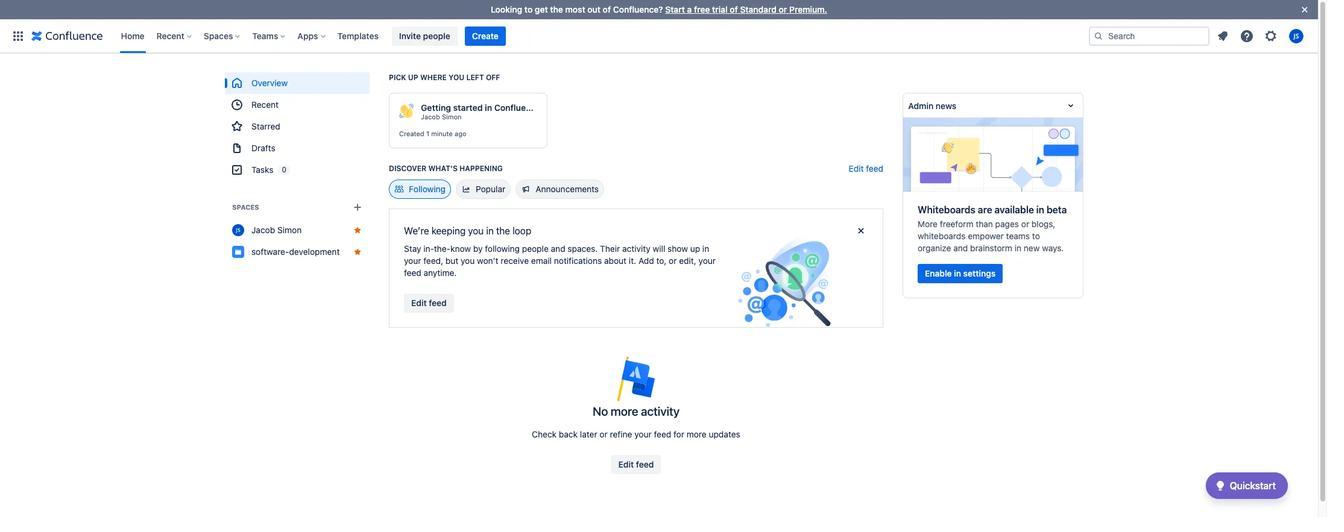 Task type: vqa. For each thing, say whether or not it's contained in the screenshot.
Starred
yes



Task type: describe. For each thing, give the bounding box(es) containing it.
empower
[[968, 231, 1004, 241]]

0 horizontal spatial the
[[496, 225, 510, 236]]

create
[[472, 30, 499, 41]]

group containing overview
[[225, 72, 370, 181]]

looking
[[491, 4, 522, 14]]

refine
[[610, 429, 632, 440]]

admin
[[908, 100, 933, 111]]

starred link
[[225, 116, 370, 137]]

discover
[[389, 164, 426, 173]]

2 of from the left
[[730, 4, 738, 14]]

jacob inside getting started in confluence jacob simon
[[421, 113, 440, 121]]

most
[[565, 4, 585, 14]]

available
[[995, 204, 1034, 215]]

getting
[[421, 102, 451, 113]]

created
[[399, 130, 424, 137]]

1 vertical spatial activity
[[641, 405, 680, 418]]

people inside stay in-the-know by following people and spaces. their activity will show up in your feed, but you won't receive email notifications about it. add to, or edit, your feed anytime.
[[522, 244, 549, 254]]

brainstorm
[[970, 243, 1012, 253]]

Search field
[[1089, 26, 1209, 46]]

beta
[[1047, 204, 1067, 215]]

overview link
[[225, 72, 370, 94]]

start a free trial of standard or premium. link
[[665, 4, 827, 14]]

apps
[[297, 30, 318, 41]]

apps button
[[294, 26, 330, 46]]

discover what's happening
[[389, 164, 503, 173]]

for
[[674, 429, 684, 440]]

new
[[1024, 243, 1040, 253]]

in up "blogs," at the right
[[1036, 204, 1044, 215]]

to,
[[656, 256, 666, 266]]

loop
[[513, 225, 531, 236]]

spaces.
[[568, 244, 598, 254]]

enable in settings link
[[918, 264, 1003, 283]]

quickstart
[[1230, 481, 1276, 491]]

pick
[[389, 73, 406, 82]]

blogs,
[[1032, 219, 1055, 229]]

are
[[978, 204, 992, 215]]

spaces inside popup button
[[204, 30, 233, 41]]

software-
[[251, 247, 289, 257]]

minute
[[431, 130, 453, 137]]

ways.
[[1042, 243, 1064, 253]]

it.
[[629, 256, 636, 266]]

create link
[[465, 26, 506, 46]]

1 horizontal spatial edit feed button
[[611, 455, 661, 475]]

where
[[420, 73, 447, 82]]

0 horizontal spatial edit feed button
[[404, 294, 454, 313]]

in right enable
[[954, 268, 961, 279]]

people inside button
[[423, 30, 450, 41]]

0 horizontal spatial edit
[[411, 298, 427, 308]]

happening
[[459, 164, 503, 173]]

what's
[[428, 164, 458, 173]]

freeform
[[940, 219, 973, 229]]

start
[[665, 4, 685, 14]]

popular button
[[456, 180, 511, 199]]

teams
[[1006, 231, 1030, 241]]

invite people button
[[392, 26, 457, 46]]

1 of from the left
[[603, 4, 611, 14]]

whiteboards are available in beta more freeform than pages or blogs, whiteboards empower teams to organize and brainstorm in new ways.
[[918, 204, 1067, 253]]

1 horizontal spatial edit feed
[[618, 459, 654, 470]]

recent button
[[153, 26, 196, 46]]

feed,
[[423, 256, 443, 266]]

unstar this space image for software-development
[[353, 247, 362, 257]]

unstar this space image for jacob simon
[[353, 225, 362, 235]]

tasks
[[251, 165, 273, 175]]

2 horizontal spatial your
[[699, 256, 716, 266]]

no more activity
[[593, 405, 680, 418]]

admin news
[[908, 100, 956, 111]]

looking to get the most out of confluence? start a free trial of standard or premium.
[[491, 4, 827, 14]]

0 horizontal spatial edit feed
[[411, 298, 447, 308]]

2 horizontal spatial edit feed
[[849, 163, 883, 174]]

updates
[[709, 429, 740, 440]]

2 horizontal spatial edit feed button
[[849, 163, 883, 175]]

search image
[[1094, 31, 1103, 41]]

won't
[[477, 256, 498, 266]]

left
[[466, 73, 484, 82]]

standard
[[740, 4, 777, 14]]

pages
[[995, 219, 1019, 229]]

1 horizontal spatial edit
[[618, 459, 634, 470]]

keeping
[[431, 225, 466, 236]]

0 horizontal spatial more
[[611, 405, 638, 418]]

about
[[604, 256, 627, 266]]

trial
[[712, 4, 728, 14]]

created 1 minute ago
[[399, 130, 466, 137]]

edit,
[[679, 256, 696, 266]]

notification icon image
[[1216, 29, 1230, 43]]

off
[[486, 73, 500, 82]]

0 vertical spatial the
[[550, 4, 563, 14]]

we're keeping you in the loop
[[404, 225, 531, 236]]

in down teams in the right of the page
[[1015, 243, 1021, 253]]

or right later
[[600, 429, 608, 440]]

global element
[[7, 19, 1089, 53]]

add
[[638, 256, 654, 266]]



Task type: locate. For each thing, give the bounding box(es) containing it.
announcements
[[536, 184, 599, 194]]

and down whiteboards
[[953, 243, 968, 253]]

people right the invite
[[423, 30, 450, 41]]

back
[[559, 429, 578, 440]]

activity up the for
[[641, 405, 680, 418]]

email
[[531, 256, 552, 266]]

0 horizontal spatial your
[[404, 256, 421, 266]]

or up teams in the right of the page
[[1021, 219, 1029, 229]]

the right get
[[550, 4, 563, 14]]

simon inside getting started in confluence jacob simon
[[442, 113, 461, 121]]

up inside stay in-the-know by following people and spaces. their activity will show up in your feed, but you won't receive email notifications about it. add to, or edit, your feed anytime.
[[690, 244, 700, 254]]

1 horizontal spatial of
[[730, 4, 738, 14]]

1 horizontal spatial people
[[522, 244, 549, 254]]

check image
[[1213, 479, 1227, 493]]

anytime.
[[424, 268, 457, 278]]

close image
[[1298, 2, 1312, 17]]

spaces right recent popup button
[[204, 30, 233, 41]]

1 vertical spatial you
[[468, 225, 484, 236]]

confluence
[[494, 102, 541, 113]]

or right standard
[[779, 4, 787, 14]]

0 vertical spatial jacob simon link
[[421, 113, 461, 121]]

know
[[450, 244, 471, 254]]

recent inside recent popup button
[[157, 30, 184, 41]]

0 vertical spatial edit feed button
[[849, 163, 883, 175]]

jacob simon link
[[421, 113, 461, 121], [225, 219, 370, 241]]

or right to,
[[669, 256, 677, 266]]

appswitcher icon image
[[11, 29, 25, 43]]

announcements button
[[516, 180, 604, 199]]

confluence image
[[31, 29, 103, 43], [31, 29, 103, 43]]

in inside stay in-the-know by following people and spaces. their activity will show up in your feed, but you won't receive email notifications about it. add to, or edit, your feed anytime.
[[702, 244, 709, 254]]

news
[[935, 100, 956, 111]]

show
[[668, 244, 688, 254]]

jacob up software-
[[251, 225, 275, 235]]

1 horizontal spatial more
[[687, 429, 706, 440]]

home
[[121, 30, 144, 41]]

the up following
[[496, 225, 510, 236]]

the-
[[434, 244, 450, 254]]

drafts link
[[225, 137, 370, 159]]

0 vertical spatial spaces
[[204, 30, 233, 41]]

in
[[485, 102, 492, 113], [1036, 204, 1044, 215], [486, 225, 494, 236], [1015, 243, 1021, 253], [702, 244, 709, 254], [954, 268, 961, 279]]

confluence?
[[613, 4, 663, 14]]

1 vertical spatial jacob
[[251, 225, 275, 235]]

1 horizontal spatial and
[[953, 243, 968, 253]]

1 horizontal spatial simon
[[442, 113, 461, 121]]

1 vertical spatial to
[[1032, 231, 1040, 241]]

invite
[[399, 30, 421, 41]]

notifications
[[554, 256, 602, 266]]

unstar this space image down create a space image
[[353, 225, 362, 235]]

get
[[535, 4, 548, 14]]

1 vertical spatial spaces
[[232, 203, 259, 211]]

feed inside stay in-the-know by following people and spaces. their activity will show up in your feed, but you won't receive email notifications about it. add to, or edit, your feed anytime.
[[404, 268, 421, 278]]

overview
[[251, 78, 288, 88]]

create a space image
[[350, 200, 365, 215]]

settings
[[963, 268, 996, 279]]

to left get
[[524, 4, 533, 14]]

1 horizontal spatial to
[[1032, 231, 1040, 241]]

0 vertical spatial unstar this space image
[[353, 225, 362, 235]]

you up by
[[468, 225, 484, 236]]

simon up the 'ago'
[[442, 113, 461, 121]]

2 horizontal spatial edit
[[849, 163, 864, 174]]

1 unstar this space image from the top
[[353, 225, 362, 235]]

you
[[449, 73, 464, 82], [468, 225, 484, 236], [461, 256, 475, 266]]

help icon image
[[1240, 29, 1254, 43]]

banner containing home
[[0, 19, 1318, 53]]

more up 'refine'
[[611, 405, 638, 418]]

will
[[653, 244, 665, 254]]

quickstart button
[[1206, 473, 1288, 499]]

recent up "starred"
[[251, 99, 279, 110]]

their
[[600, 244, 620, 254]]

getting started in confluence jacob simon
[[421, 102, 541, 121]]

enable
[[925, 268, 952, 279]]

1
[[426, 130, 429, 137]]

1 vertical spatial edit
[[411, 298, 427, 308]]

whiteboards
[[918, 231, 966, 241]]

0 vertical spatial edit feed
[[849, 163, 883, 174]]

2 vertical spatial you
[[461, 256, 475, 266]]

no
[[593, 405, 608, 418]]

in-
[[423, 244, 434, 254]]

stay
[[404, 244, 421, 254]]

jacob simon link up minute
[[421, 113, 461, 121]]

2 vertical spatial edit
[[618, 459, 634, 470]]

templates link
[[334, 26, 382, 46]]

edit feed button
[[849, 163, 883, 175], [404, 294, 454, 313], [611, 455, 661, 475]]

or inside stay in-the-know by following people and spaces. their activity will show up in your feed, but you won't receive email notifications about it. add to, or edit, your feed anytime.
[[669, 256, 677, 266]]

0 vertical spatial activity
[[622, 244, 650, 254]]

admin news button
[[903, 93, 1083, 118]]

1 horizontal spatial recent
[[251, 99, 279, 110]]

1 horizontal spatial up
[[690, 244, 700, 254]]

1 vertical spatial up
[[690, 244, 700, 254]]

enable in settings
[[925, 268, 996, 279]]

1 vertical spatial simon
[[277, 225, 302, 235]]

0 vertical spatial edit
[[849, 163, 864, 174]]

started
[[453, 102, 483, 113]]

jacob simon link up software-development
[[225, 219, 370, 241]]

activity up it.
[[622, 244, 650, 254]]

your right 'refine'
[[634, 429, 652, 440]]

recent
[[157, 30, 184, 41], [251, 99, 279, 110]]

people up "email"
[[522, 244, 549, 254]]

0 horizontal spatial to
[[524, 4, 533, 14]]

0 vertical spatial to
[[524, 4, 533, 14]]

later
[[580, 429, 597, 440]]

jacob up created 1 minute ago
[[421, 113, 440, 121]]

feed
[[866, 163, 883, 174], [404, 268, 421, 278], [429, 298, 447, 308], [654, 429, 671, 440], [636, 459, 654, 470]]

1 horizontal spatial jacob
[[421, 113, 440, 121]]

group
[[225, 72, 370, 181]]

0 horizontal spatial recent
[[157, 30, 184, 41]]

settings icon image
[[1264, 29, 1278, 43]]

your
[[404, 256, 421, 266], [699, 256, 716, 266], [634, 429, 652, 440]]

you left left
[[449, 73, 464, 82]]

2 unstar this space image from the top
[[353, 247, 362, 257]]

your right edit,
[[699, 256, 716, 266]]

and inside stay in-the-know by following people and spaces. their activity will show up in your feed, but you won't receive email notifications about it. add to, or edit, your feed anytime.
[[551, 244, 565, 254]]

activity inside stay in-the-know by following people and spaces. their activity will show up in your feed, but you won't receive email notifications about it. add to, or edit, your feed anytime.
[[622, 244, 650, 254]]

0 horizontal spatial up
[[408, 73, 418, 82]]

:wave: image
[[399, 104, 414, 118], [399, 104, 414, 118]]

1 vertical spatial people
[[522, 244, 549, 254]]

spaces
[[204, 30, 233, 41], [232, 203, 259, 211]]

home link
[[117, 26, 148, 46]]

0 vertical spatial more
[[611, 405, 638, 418]]

and up "email"
[[551, 244, 565, 254]]

simon up software-development
[[277, 225, 302, 235]]

unstar this space image inside 'jacob simon' link
[[353, 225, 362, 235]]

software-development
[[251, 247, 340, 257]]

in up following
[[486, 225, 494, 236]]

teams
[[252, 30, 278, 41]]

of right trial
[[730, 4, 738, 14]]

1 vertical spatial unstar this space image
[[353, 247, 362, 257]]

0 vertical spatial jacob
[[421, 113, 440, 121]]

out
[[587, 4, 601, 14]]

you down know
[[461, 256, 475, 266]]

0 vertical spatial up
[[408, 73, 418, 82]]

unstar this space image
[[353, 225, 362, 235], [353, 247, 362, 257]]

0 horizontal spatial jacob
[[251, 225, 275, 235]]

to
[[524, 4, 533, 14], [1032, 231, 1040, 241]]

0 horizontal spatial people
[[423, 30, 450, 41]]

unstar this space image right development
[[353, 247, 362, 257]]

unstar this space image inside software-development link
[[353, 247, 362, 257]]

receive
[[501, 256, 529, 266]]

spaces up jacob simon
[[232, 203, 259, 211]]

we're
[[404, 225, 429, 236]]

check
[[532, 429, 557, 440]]

0 horizontal spatial jacob simon link
[[225, 219, 370, 241]]

development
[[289, 247, 340, 257]]

0 horizontal spatial and
[[551, 244, 565, 254]]

0 vertical spatial simon
[[442, 113, 461, 121]]

of right out
[[603, 4, 611, 14]]

in inside getting started in confluence jacob simon
[[485, 102, 492, 113]]

0 vertical spatial recent
[[157, 30, 184, 41]]

recent inside recent "link"
[[251, 99, 279, 110]]

up right pick
[[408, 73, 418, 82]]

following
[[409, 184, 446, 194]]

templates
[[337, 30, 379, 41]]

premium.
[[789, 4, 827, 14]]

0 horizontal spatial of
[[603, 4, 611, 14]]

banner
[[0, 19, 1318, 53]]

more
[[918, 219, 938, 229]]

1 horizontal spatial jacob simon link
[[421, 113, 461, 121]]

0 vertical spatial people
[[423, 30, 450, 41]]

more right the for
[[687, 429, 706, 440]]

following button
[[389, 180, 451, 199]]

spaces button
[[200, 26, 245, 46]]

check back later or refine your feed for more updates
[[532, 429, 740, 440]]

free
[[694, 4, 710, 14]]

up
[[408, 73, 418, 82], [690, 244, 700, 254]]

1 horizontal spatial the
[[550, 4, 563, 14]]

1 horizontal spatial your
[[634, 429, 652, 440]]

in right started
[[485, 102, 492, 113]]

software-development link
[[225, 241, 370, 263]]

or inside whiteboards are available in beta more freeform than pages or blogs, whiteboards empower teams to organize and brainstorm in new ways.
[[1021, 219, 1029, 229]]

recent link
[[225, 94, 370, 116]]

to inside whiteboards are available in beta more freeform than pages or blogs, whiteboards empower teams to organize and brainstorm in new ways.
[[1032, 231, 1040, 241]]

1 vertical spatial recent
[[251, 99, 279, 110]]

in right show
[[702, 244, 709, 254]]

and inside whiteboards are available in beta more freeform than pages or blogs, whiteboards empower teams to organize and brainstorm in new ways.
[[953, 243, 968, 253]]

0 horizontal spatial simon
[[277, 225, 302, 235]]

your down stay
[[404, 256, 421, 266]]

1 vertical spatial the
[[496, 225, 510, 236]]

stay in-the-know by following people and spaces. their activity will show up in your feed, but you won't receive email notifications about it. add to, or edit, your feed anytime.
[[404, 244, 716, 278]]

up up edit,
[[690, 244, 700, 254]]

your profile and preferences image
[[1289, 29, 1304, 43]]

1 vertical spatial jacob simon link
[[225, 219, 370, 241]]

you inside stay in-the-know by following people and spaces. their activity will show up in your feed, but you won't receive email notifications about it. add to, or edit, your feed anytime.
[[461, 256, 475, 266]]

pick up where you left off
[[389, 73, 500, 82]]

2 vertical spatial edit feed button
[[611, 455, 661, 475]]

1 vertical spatial more
[[687, 429, 706, 440]]

1 vertical spatial edit feed button
[[404, 294, 454, 313]]

jacob
[[421, 113, 440, 121], [251, 225, 275, 235]]

1 vertical spatial edit feed
[[411, 298, 447, 308]]

close message box image
[[854, 224, 868, 238]]

recent right home
[[157, 30, 184, 41]]

drafts
[[251, 143, 275, 153]]

whiteboards
[[918, 204, 975, 215]]

0 vertical spatial you
[[449, 73, 464, 82]]

to up new at top right
[[1032, 231, 1040, 241]]

starred
[[251, 121, 280, 131]]

2 vertical spatial edit feed
[[618, 459, 654, 470]]



